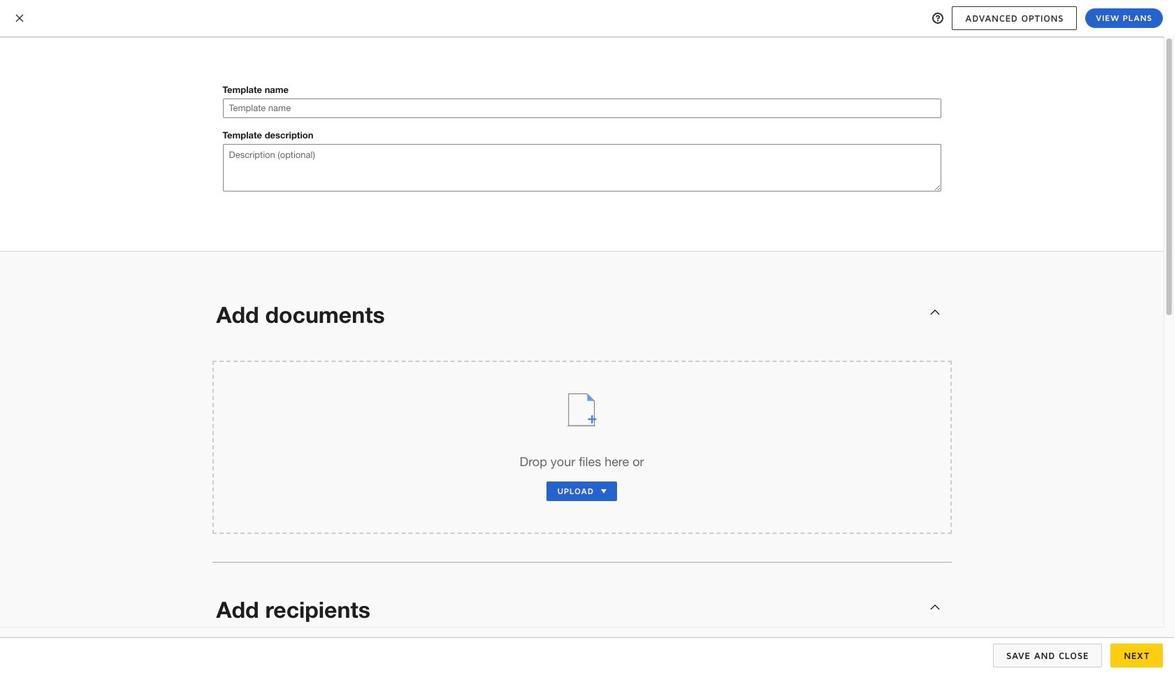 Task type: vqa. For each thing, say whether or not it's contained in the screenshot.
clock ICON on the bottom
no



Task type: locate. For each thing, give the bounding box(es) containing it.
Description (optional) text field
[[223, 144, 941, 192]]



Task type: describe. For each thing, give the bounding box(es) containing it.
Template name text field
[[223, 99, 940, 117]]



